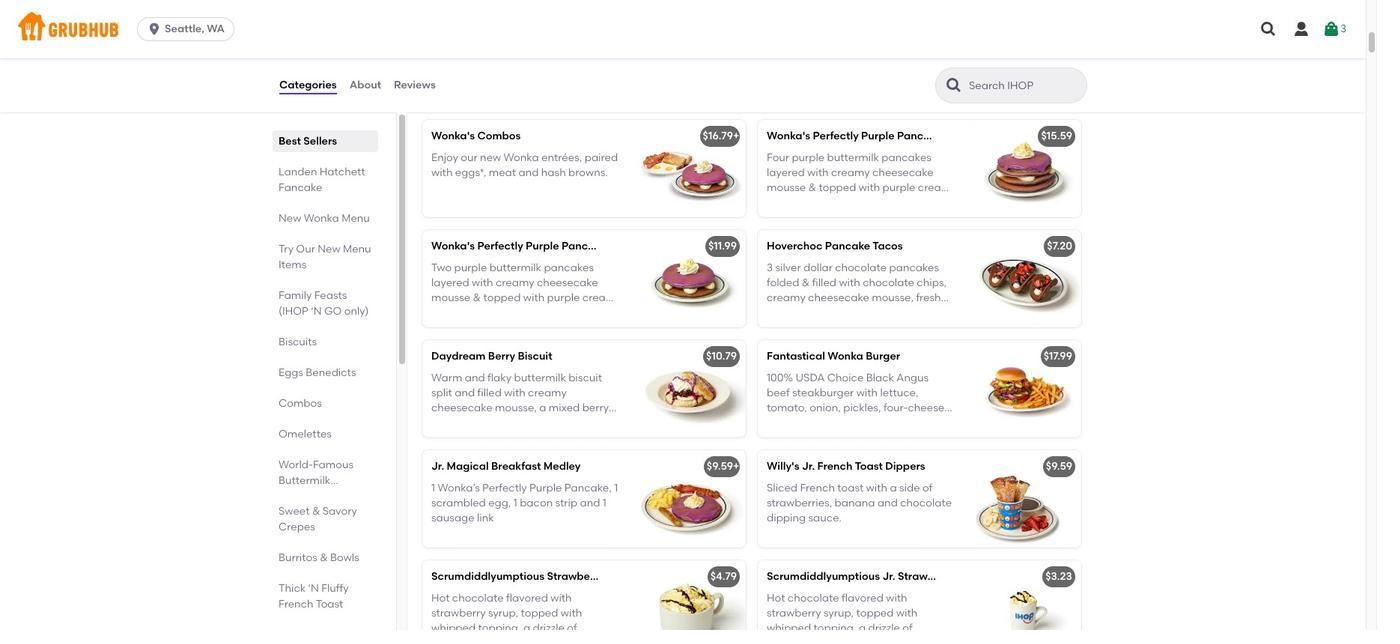 Task type: locate. For each thing, give the bounding box(es) containing it.
0 vertical spatial +
[[733, 130, 740, 143]]

1 vertical spatial layered
[[431, 276, 470, 289]]

hot chocolate flavored with strawberry syrup, topped with whipped topping, a drizzle 
[[431, 592, 597, 630], [767, 592, 932, 630]]

stack)
[[981, 130, 1015, 143], [655, 240, 689, 253]]

1 syrup, from the left
[[488, 607, 519, 619]]

gold up hoverchoc
[[767, 212, 790, 225]]

egg,
[[489, 497, 511, 509]]

scrumdiddlyumptious jr. strawberry hot chocolate image
[[969, 561, 1082, 630]]

1 horizontal spatial -
[[950, 130, 955, 143]]

2 vertical spatial creamy
[[528, 386, 567, 399]]

about
[[350, 79, 381, 91]]

scrumdiddlyumptious strawberry hot chocolate image
[[634, 561, 746, 630]]

0 vertical spatial cheesecake
[[873, 166, 934, 179]]

purple up the four purple buttermilk pancakes layered with creamy cheesecake mousse & topped with purple cream cheese icing, whipped topping and gold glitter sugar.
[[862, 130, 895, 143]]

omelettes
[[279, 428, 332, 440]]

0 vertical spatial stack)
[[981, 130, 1015, 143]]

3
[[1341, 22, 1347, 35]]

sugar. inside the four purple buttermilk pancakes layered with creamy cheesecake mousse & topped with purple cream cheese icing, whipped topping and gold glitter sugar.
[[825, 212, 856, 225]]

topping
[[883, 197, 923, 209], [547, 307, 587, 319]]

0 horizontal spatial chocolate
[[452, 592, 504, 604]]

a inside sliced french toast with a side of strawberries, banana and chocolate dipping sauce.
[[890, 481, 897, 494]]

landen
[[279, 166, 317, 178]]

pancakes inside two purple buttermilk pancakes layered with creamy cheesecake mousse & topped with purple cream cheese icing, whipped topping and gold glitter sugar.
[[544, 261, 594, 274]]

cheesecake for four purple buttermilk pancakes layered with creamy cheesecake mousse & topped with purple cream cheese icing, whipped topping and gold glitter sugar.
[[873, 166, 934, 179]]

wonka's up four
[[767, 130, 811, 143]]

purple for two purple buttermilk pancakes layered with creamy cheesecake mousse & topped with purple cream cheese icing, whipped topping and gold glitter sugar.
[[526, 240, 559, 253]]

1 vertical spatial toast
[[316, 598, 343, 611]]

1 horizontal spatial topping
[[883, 197, 923, 209]]

creamy inside two purple buttermilk pancakes layered with creamy cheesecake mousse & topped with purple cream cheese icing, whipped topping and gold glitter sugar.
[[496, 276, 535, 289]]

berry
[[488, 350, 515, 363]]

four
[[767, 151, 790, 164]]

cheese inside warm and flaky buttermilk biscuit split and filled with creamy cheesecake mousse, a mixed berry topping, topped with purple cream cheese icing and powdered sugar.
[[431, 432, 468, 445]]

menu
[[518, 85, 561, 104], [342, 212, 370, 225], [343, 243, 371, 255]]

2 vertical spatial pancakes
[[279, 490, 328, 503]]

best
[[279, 135, 301, 148]]

topped up icing
[[477, 417, 514, 430]]

1 vertical spatial cheese
[[431, 307, 468, 319]]

whipped inside the four purple buttermilk pancakes layered with creamy cheesecake mousse & topped with purple cream cheese icing, whipped topping and gold glitter sugar.
[[836, 197, 880, 209]]

pancakes left (full
[[897, 130, 948, 143]]

2 $9.59 from the left
[[1046, 460, 1073, 473]]

topping, for scrumdiddlyumptious jr. strawberry hot chocolate
[[814, 622, 857, 630]]

1 scrumdiddlyumptious from the left
[[431, 570, 545, 583]]

0 horizontal spatial scrumdiddlyumptious
[[431, 570, 545, 583]]

topping inside the four purple buttermilk pancakes layered with creamy cheesecake mousse & topped with purple cream cheese icing, whipped topping and gold glitter sugar.
[[883, 197, 923, 209]]

layered inside the four purple buttermilk pancakes layered with creamy cheesecake mousse & topped with purple cream cheese icing, whipped topping and gold glitter sugar.
[[767, 166, 805, 179]]

sausage
[[431, 512, 475, 525]]

willy's jr. french toast dippers image
[[969, 450, 1082, 548]]

2 vertical spatial cheesecake
[[431, 402, 493, 414]]

2 horizontal spatial svg image
[[1323, 20, 1341, 38]]

new right our
[[318, 243, 341, 255]]

pancakes down 'wonka's perfectly purple pancakes - (short stack)'
[[544, 261, 594, 274]]

cheesecake inside the four purple buttermilk pancakes layered with creamy cheesecake mousse & topped with purple cream cheese icing, whipped topping and gold glitter sugar.
[[873, 166, 934, 179]]

cheese inside the four purple buttermilk pancakes layered with creamy cheesecake mousse & topped with purple cream cheese icing, whipped topping and gold glitter sugar.
[[767, 197, 804, 209]]

2 vertical spatial french
[[279, 598, 314, 611]]

cream inside the four purple buttermilk pancakes layered with creamy cheesecake mousse & topped with purple cream cheese icing, whipped topping and gold glitter sugar.
[[918, 181, 952, 194]]

categories
[[279, 79, 337, 91]]

& up daydream berry biscuit
[[473, 292, 481, 304]]

2 strawberry from the left
[[767, 607, 822, 619]]

1 horizontal spatial strawberry
[[767, 607, 822, 619]]

1 vertical spatial 'n
[[308, 582, 319, 595]]

'n right 'thick'
[[308, 582, 319, 595]]

& right sweet
[[312, 505, 320, 518]]

purple right four
[[792, 151, 825, 164]]

gold inside two purple buttermilk pancakes layered with creamy cheesecake mousse & topped with purple cream cheese icing, whipped topping and gold glitter sugar.
[[431, 322, 454, 335]]

new wonka menu up "wonka's combos"
[[420, 85, 561, 104]]

cheesecake inside warm and flaky buttermilk biscuit split and filled with creamy cheesecake mousse, a mixed berry topping, topped with purple cream cheese icing and powdered sugar.
[[431, 402, 493, 414]]

1 + from the top
[[733, 130, 740, 143]]

famous
[[313, 458, 354, 471]]

purple inside warm and flaky buttermilk biscuit split and filled with creamy cheesecake mousse, a mixed berry topping, topped with purple cream cheese icing and powdered sugar.
[[540, 417, 573, 430]]

entrées,
[[542, 151, 582, 164]]

whipped
[[836, 197, 880, 209], [500, 307, 545, 319], [431, 622, 476, 630], [767, 622, 811, 630]]

cheese up daydream
[[431, 307, 468, 319]]

purple up two purple buttermilk pancakes layered with creamy cheesecake mousse & topped with purple cream cheese icing, whipped topping and gold glitter sugar.
[[526, 240, 559, 253]]

- left (full
[[950, 130, 955, 143]]

0 vertical spatial mousse
[[767, 181, 806, 194]]

0 horizontal spatial $9.59
[[707, 460, 733, 473]]

0 horizontal spatial strawberry
[[431, 607, 486, 619]]

perfectly inside 1 wonka's perfectly purple pancake, 1 scrambled egg, 1 bacon strip and 1 sausage link
[[483, 481, 527, 494]]

3 button
[[1323, 16, 1347, 43]]

2 vertical spatial new
[[318, 243, 341, 255]]

stack) right (full
[[981, 130, 1015, 143]]

flavored for strawberry
[[506, 592, 548, 604]]

jr. for jr. magical breakfast medley
[[802, 460, 815, 473]]

pancakes inside the four purple buttermilk pancakes layered with creamy cheesecake mousse & topped with purple cream cheese icing, whipped topping and gold glitter sugar.
[[882, 151, 932, 164]]

and
[[519, 166, 539, 179], [925, 197, 945, 209], [590, 307, 610, 319], [465, 371, 485, 384], [455, 386, 475, 399], [498, 432, 518, 445], [580, 497, 600, 509], [878, 497, 898, 509]]

& up hoverchoc
[[809, 181, 817, 194]]

2 vertical spatial purple
[[530, 481, 562, 494]]

- left (short
[[615, 240, 619, 253]]

sugar. inside warm and flaky buttermilk biscuit split and filled with creamy cheesecake mousse, a mixed berry topping, topped with purple cream cheese icing and powdered sugar.
[[575, 432, 606, 445]]

mousse
[[767, 181, 806, 194], [431, 292, 471, 304]]

2 vertical spatial cheese
[[431, 432, 468, 445]]

1 horizontal spatial chocolate
[[979, 570, 1033, 583]]

categories button
[[279, 58, 338, 112]]

0 vertical spatial cream
[[918, 181, 952, 194]]

french
[[818, 460, 853, 473], [800, 481, 835, 494], [279, 598, 314, 611]]

0 horizontal spatial pancakes
[[544, 261, 594, 274]]

0 horizontal spatial topping
[[547, 307, 587, 319]]

$7.20
[[1048, 240, 1073, 253]]

new up "wonka's combos"
[[420, 85, 455, 104]]

menu inside the try our new menu items
[[343, 243, 371, 255]]

buttermilk down the wonka's perfectly purple pancakes - (full stack) at the top of page
[[827, 151, 879, 164]]

1 vertical spatial mousse
[[431, 292, 471, 304]]

burritos & bowls
[[279, 551, 359, 564]]

0 horizontal spatial sugar.
[[489, 322, 520, 335]]

0 vertical spatial pancakes
[[897, 130, 948, 143]]

glitter for four purple buttermilk pancakes layered with creamy cheesecake mousse & topped with purple cream cheese icing, whipped topping and gold glitter sugar.
[[792, 212, 822, 225]]

'n left 'go' on the left of page
[[311, 305, 322, 318]]

0 horizontal spatial jr.
[[431, 460, 444, 473]]

0 vertical spatial cheese
[[767, 197, 804, 209]]

0 horizontal spatial drizzle
[[533, 622, 565, 630]]

pancakes left (short
[[562, 240, 612, 253]]

topping, inside warm and flaky buttermilk biscuit split and filled with creamy cheesecake mousse, a mixed berry topping, topped with purple cream cheese icing and powdered sugar.
[[431, 417, 474, 430]]

new wonka menu up our
[[279, 212, 370, 225]]

1 flavored from the left
[[506, 592, 548, 604]]

2 drizzle from the left
[[869, 622, 900, 630]]

strawberry
[[431, 607, 486, 619], [767, 607, 822, 619]]

syrup, down scrumdiddlyumptious strawberry hot chocolate
[[488, 607, 519, 619]]

a
[[540, 402, 546, 414], [890, 481, 897, 494], [524, 622, 530, 630], [859, 622, 866, 630]]

purple up bacon
[[530, 481, 562, 494]]

cheesecake down split
[[431, 402, 493, 414]]

sugar.
[[825, 212, 856, 225], [489, 322, 520, 335], [575, 432, 606, 445]]

a left side
[[890, 481, 897, 494]]

french down 'thick'
[[279, 598, 314, 611]]

creamy down the wonka's perfectly purple pancakes - (full stack) at the top of page
[[831, 166, 870, 179]]

0 horizontal spatial new
[[279, 212, 301, 225]]

topped up hoverchoc pancake tacos
[[819, 181, 857, 194]]

purple right two
[[454, 261, 487, 274]]

flavored
[[506, 592, 548, 604], [842, 592, 884, 604]]

2 strawberry from the left
[[898, 570, 955, 583]]

buttermilk inside two purple buttermilk pancakes layered with creamy cheesecake mousse & topped with purple cream cheese icing, whipped topping and gold glitter sugar.
[[490, 261, 542, 274]]

1 $9.59 from the left
[[707, 460, 733, 473]]

1 horizontal spatial pancakes
[[882, 151, 932, 164]]

1 right egg,
[[514, 497, 517, 509]]

(full
[[957, 130, 979, 143]]

family feasts (ihop 'n go only)
[[279, 289, 369, 318]]

1 vertical spatial pancakes
[[562, 240, 612, 253]]

1 horizontal spatial cheesecake
[[537, 276, 598, 289]]

cream inside two purple buttermilk pancakes layered with creamy cheesecake mousse & topped with purple cream cheese icing, whipped topping and gold glitter sugar.
[[583, 292, 616, 304]]

2 horizontal spatial jr.
[[883, 570, 896, 583]]

0 horizontal spatial toast
[[316, 598, 343, 611]]

1 horizontal spatial syrup,
[[824, 607, 854, 619]]

1 vertical spatial icing,
[[470, 307, 498, 319]]

buttermilk for four
[[827, 151, 879, 164]]

buttermilk
[[827, 151, 879, 164], [490, 261, 542, 274], [514, 371, 566, 384]]

icing, inside two purple buttermilk pancakes layered with creamy cheesecake mousse & topped with purple cream cheese icing, whipped topping and gold glitter sugar.
[[470, 307, 498, 319]]

topped down scrumdiddlyumptious strawberry hot chocolate
[[521, 607, 558, 619]]

0 vertical spatial menu
[[518, 85, 561, 104]]

a down scrumdiddlyumptious jr. strawberry hot chocolate
[[859, 622, 866, 630]]

1 vertical spatial stack)
[[655, 240, 689, 253]]

2 horizontal spatial pancakes
[[897, 130, 948, 143]]

wonka's up two
[[431, 240, 475, 253]]

1 vertical spatial creamy
[[496, 276, 535, 289]]

daydream berry biscuit image
[[634, 340, 746, 438]]

sugar. up hoverchoc pancake tacos
[[825, 212, 856, 225]]

2 syrup, from the left
[[824, 607, 854, 619]]

cream down the wonka's perfectly purple pancakes - (full stack) at the top of page
[[918, 181, 952, 194]]

menu right our
[[343, 243, 371, 255]]

landen hatchett fancake
[[279, 166, 365, 194]]

1 horizontal spatial mousse
[[767, 181, 806, 194]]

2 hot chocolate flavored with strawberry syrup, topped with whipped topping, a drizzle  from the left
[[767, 592, 932, 630]]

topped up berry
[[484, 292, 521, 304]]

purple inside 1 wonka's perfectly purple pancake, 1 scrambled egg, 1 bacon strip and 1 sausage link
[[530, 481, 562, 494]]

gold for four purple buttermilk pancakes layered with creamy cheesecake mousse & topped with purple cream cheese icing, whipped topping and gold glitter sugar.
[[767, 212, 790, 225]]

topping inside two purple buttermilk pancakes layered with creamy cheesecake mousse & topped with purple cream cheese icing, whipped topping and gold glitter sugar.
[[547, 307, 587, 319]]

0 horizontal spatial gold
[[431, 322, 454, 335]]

hoverchoc
[[767, 240, 823, 253]]

hot chocolate flavored with strawberry syrup, topped with whipped topping, a drizzle  down scrumdiddlyumptious jr. strawberry hot chocolate
[[767, 592, 932, 630]]

cream down berry
[[576, 417, 609, 430]]

wonka's
[[438, 481, 480, 494]]

0 vertical spatial perfectly
[[813, 130, 859, 143]]

combos up "new"
[[478, 130, 521, 143]]

topped inside warm and flaky buttermilk biscuit split and filled with creamy cheesecake mousse, a mixed berry topping, topped with purple cream cheese icing and powdered sugar.
[[477, 417, 514, 430]]

strawberry for scrumdiddlyumptious jr. strawberry hot chocolate
[[767, 607, 822, 619]]

2 vertical spatial perfectly
[[483, 481, 527, 494]]

1 vertical spatial new wonka menu
[[279, 212, 370, 225]]

0 vertical spatial icing,
[[806, 197, 833, 209]]

1 horizontal spatial layered
[[767, 166, 805, 179]]

0 horizontal spatial pancakes
[[279, 490, 328, 503]]

scrumdiddlyumptious for scrumdiddlyumptious strawberry hot chocolate
[[431, 570, 545, 583]]

1 vertical spatial cheesecake
[[537, 276, 598, 289]]

glitter up hoverchoc
[[792, 212, 822, 225]]

buttermilk inside the four purple buttermilk pancakes layered with creamy cheesecake mousse & topped with purple cream cheese icing, whipped topping and gold glitter sugar.
[[827, 151, 879, 164]]

0 horizontal spatial svg image
[[1260, 20, 1278, 38]]

scrumdiddlyumptious down the sauce.
[[767, 570, 880, 583]]

1 horizontal spatial jr.
[[802, 460, 815, 473]]

1 horizontal spatial strawberry
[[898, 570, 955, 583]]

1 vertical spatial buttermilk
[[490, 261, 542, 274]]

0 vertical spatial new
[[420, 85, 455, 104]]

2 flavored from the left
[[842, 592, 884, 604]]

1 vertical spatial cream
[[583, 292, 616, 304]]

cheese
[[767, 197, 804, 209], [431, 307, 468, 319], [431, 432, 468, 445]]

sugar. inside two purple buttermilk pancakes layered with creamy cheesecake mousse & topped with purple cream cheese icing, whipped topping and gold glitter sugar.
[[489, 322, 520, 335]]

1 vertical spatial +
[[733, 460, 740, 473]]

eggs benedicts
[[279, 366, 356, 379]]

0 vertical spatial purple
[[862, 130, 895, 143]]

chocolate left the $3.23
[[979, 570, 1033, 583]]

creamy inside the four purple buttermilk pancakes layered with creamy cheesecake mousse & topped with purple cream cheese icing, whipped topping and gold glitter sugar.
[[831, 166, 870, 179]]

$9.59 +
[[707, 460, 740, 473]]

layered inside two purple buttermilk pancakes layered with creamy cheesecake mousse & topped with purple cream cheese icing, whipped topping and gold glitter sugar.
[[431, 276, 470, 289]]

icing,
[[806, 197, 833, 209], [470, 307, 498, 319]]

whipped inside two purple buttermilk pancakes layered with creamy cheesecake mousse & topped with purple cream cheese icing, whipped topping and gold glitter sugar.
[[500, 307, 545, 319]]

hoverchoc pancake tacos image
[[969, 230, 1082, 328]]

our
[[296, 243, 315, 255]]

drizzle for strawberry
[[533, 622, 565, 630]]

0 vertical spatial creamy
[[831, 166, 870, 179]]

wonka up meat
[[504, 151, 539, 164]]

combos
[[478, 130, 521, 143], [279, 397, 322, 410]]

crepes
[[279, 521, 315, 533]]

toast inside the 'thick 'n fluffy french toast'
[[316, 598, 343, 611]]

perfectly up egg,
[[483, 481, 527, 494]]

-
[[950, 130, 955, 143], [615, 240, 619, 253]]

purple for four purple buttermilk pancakes layered with creamy cheesecake mousse & topped with purple cream cheese icing, whipped topping and gold glitter sugar.
[[862, 130, 895, 143]]

paired
[[585, 151, 618, 164]]

0 horizontal spatial cheesecake
[[431, 402, 493, 414]]

2 + from the top
[[733, 460, 740, 473]]

0 vertical spatial topping
[[883, 197, 923, 209]]

new
[[420, 85, 455, 104], [279, 212, 301, 225], [318, 243, 341, 255]]

strawberry
[[547, 570, 604, 583], [898, 570, 955, 583]]

toast
[[855, 460, 883, 473], [316, 598, 343, 611]]

0 vertical spatial pancakes
[[882, 151, 932, 164]]

best sellers
[[279, 135, 337, 148]]

cream down 'wonka's perfectly purple pancakes - (short stack)'
[[583, 292, 616, 304]]

0 horizontal spatial flavored
[[506, 592, 548, 604]]

browns.
[[569, 166, 608, 179]]

thick
[[279, 582, 306, 595]]

flavored down scrumdiddlyumptious jr. strawberry hot chocolate
[[842, 592, 884, 604]]

stack) right (short
[[655, 240, 689, 253]]

1 horizontal spatial sugar.
[[575, 432, 606, 445]]

drizzle down scrumdiddlyumptious jr. strawberry hot chocolate
[[869, 622, 900, 630]]

mousse inside two purple buttermilk pancakes layered with creamy cheesecake mousse & topped with purple cream cheese icing, whipped topping and gold glitter sugar.
[[431, 292, 471, 304]]

perfectly up two purple buttermilk pancakes layered with creamy cheesecake mousse & topped with purple cream cheese icing, whipped topping and gold glitter sugar.
[[478, 240, 523, 253]]

wonka up our
[[304, 212, 339, 225]]

perfectly for four
[[813, 130, 859, 143]]

with inside enjoy our new wonka entrées, paired with eggs*, meat and hash browns.
[[431, 166, 453, 179]]

syrup,
[[488, 607, 519, 619], [824, 607, 854, 619]]

topping for four purple buttermilk pancakes layered with creamy cheesecake mousse & topped with purple cream cheese icing, whipped topping and gold glitter sugar.
[[883, 197, 923, 209]]

drizzle down scrumdiddlyumptious strawberry hot chocolate
[[533, 622, 565, 630]]

gold inside the four purple buttermilk pancakes layered with creamy cheesecake mousse & topped with purple cream cheese icing, whipped topping and gold glitter sugar.
[[767, 212, 790, 225]]

0 horizontal spatial strawberry
[[547, 570, 604, 583]]

glitter inside the four purple buttermilk pancakes layered with creamy cheesecake mousse & topped with purple cream cheese icing, whipped topping and gold glitter sugar.
[[792, 212, 822, 225]]

toast up toast
[[855, 460, 883, 473]]

cream
[[918, 181, 952, 194], [583, 292, 616, 304], [576, 417, 609, 430]]

1 horizontal spatial icing,
[[806, 197, 833, 209]]

1
[[431, 481, 435, 494], [614, 481, 618, 494], [514, 497, 517, 509], [603, 497, 607, 509]]

$9.59 for $9.59 +
[[707, 460, 733, 473]]

pancakes for four purple buttermilk pancakes layered with creamy cheesecake mousse & topped with purple cream cheese icing, whipped topping and gold glitter sugar.
[[897, 130, 948, 143]]

2 vertical spatial sugar.
[[575, 432, 606, 445]]

2 horizontal spatial sugar.
[[825, 212, 856, 225]]

willy's jr. french toast dippers
[[767, 460, 926, 473]]

purple down 'wonka's perfectly purple pancakes - (short stack)'
[[547, 292, 580, 304]]

1 vertical spatial french
[[800, 481, 835, 494]]

0 horizontal spatial layered
[[431, 276, 470, 289]]

sugar. up berry
[[489, 322, 520, 335]]

& inside world-famous buttermilk pancakes sweet & savory crepes
[[312, 505, 320, 518]]

1 vertical spatial sugar.
[[489, 322, 520, 335]]

1 vertical spatial gold
[[431, 322, 454, 335]]

wonka's perfectly purple pancakes - (full stack) image
[[969, 120, 1082, 217]]

chocolate left $4.79
[[628, 570, 682, 583]]

svg image
[[1260, 20, 1278, 38], [1293, 20, 1311, 38], [1323, 20, 1341, 38]]

0 horizontal spatial syrup,
[[488, 607, 519, 619]]

and inside the four purple buttermilk pancakes layered with creamy cheesecake mousse & topped with purple cream cheese icing, whipped topping and gold glitter sugar.
[[925, 197, 945, 209]]

1 vertical spatial glitter
[[457, 322, 487, 335]]

1 vertical spatial topping
[[547, 307, 587, 319]]

gold
[[767, 212, 790, 225], [431, 322, 454, 335]]

1 drizzle from the left
[[533, 622, 565, 630]]

topping up tacos
[[883, 197, 923, 209]]

pancakes for four purple buttermilk pancakes layered with creamy cheesecake mousse & topped with purple cream cheese icing, whipped topping and gold glitter sugar.
[[882, 151, 932, 164]]

1 chocolate from the left
[[628, 570, 682, 583]]

berry
[[583, 402, 609, 414]]

'n inside family feasts (ihop 'n go only)
[[311, 305, 322, 318]]

cheesecake down the wonka's perfectly purple pancakes - (full stack) at the top of page
[[873, 166, 934, 179]]

mousse inside the four purple buttermilk pancakes layered with creamy cheesecake mousse & topped with purple cream cheese icing, whipped topping and gold glitter sugar.
[[767, 181, 806, 194]]

icing, inside the four purple buttermilk pancakes layered with creamy cheesecake mousse & topped with purple cream cheese icing, whipped topping and gold glitter sugar.
[[806, 197, 833, 209]]

topping up 'biscuit'
[[547, 307, 587, 319]]

perfectly up the four purple buttermilk pancakes layered with creamy cheesecake mousse & topped with purple cream cheese icing, whipped topping and gold glitter sugar.
[[813, 130, 859, 143]]

jr. for scrumdiddlyumptious strawberry hot chocolate
[[883, 570, 896, 583]]

burger
[[866, 350, 901, 363]]

1 hot chocolate flavored with strawberry syrup, topped with whipped topping, a drizzle  from the left
[[431, 592, 597, 630]]

1 horizontal spatial flavored
[[842, 592, 884, 604]]

2 scrumdiddlyumptious from the left
[[767, 570, 880, 583]]

purple
[[792, 151, 825, 164], [883, 181, 916, 194], [454, 261, 487, 274], [547, 292, 580, 304], [540, 417, 573, 430]]

glitter up daydream
[[457, 322, 487, 335]]

- for (short
[[615, 240, 619, 253]]

menu up entrées,
[[518, 85, 561, 104]]

cheesecake down 'wonka's perfectly purple pancakes - (short stack)'
[[537, 276, 598, 289]]

scrumdiddlyumptious down link
[[431, 570, 545, 583]]

1 vertical spatial -
[[615, 240, 619, 253]]

topping,
[[431, 417, 474, 430], [478, 622, 521, 630], [814, 622, 857, 630]]

layered for two
[[431, 276, 470, 289]]

menu down hatchett
[[342, 212, 370, 225]]

'n inside the 'thick 'n fluffy french toast'
[[308, 582, 319, 595]]

mousse for two
[[431, 292, 471, 304]]

1 vertical spatial pancakes
[[544, 261, 594, 274]]

purple down mixed
[[540, 417, 573, 430]]

1 strawberry from the left
[[431, 607, 486, 619]]

french up strawberries, at the bottom right
[[800, 481, 835, 494]]

2 chocolate from the left
[[979, 570, 1033, 583]]

glitter
[[792, 212, 822, 225], [457, 322, 487, 335]]

0 horizontal spatial mousse
[[431, 292, 471, 304]]

benedicts
[[306, 366, 356, 379]]

layered down four
[[767, 166, 805, 179]]

and inside enjoy our new wonka entrées, paired with eggs*, meat and hash browns.
[[519, 166, 539, 179]]

0 horizontal spatial chocolate
[[628, 570, 682, 583]]

fancake
[[279, 181, 322, 194]]

pancake
[[825, 240, 871, 253]]

sugar. down berry
[[575, 432, 606, 445]]

mousse down four
[[767, 181, 806, 194]]

pancakes down buttermilk
[[279, 490, 328, 503]]

wonka's perfectly purple pancakes - (short stack) image
[[634, 230, 746, 328]]

warm
[[431, 371, 462, 384]]

hot chocolate flavored with strawberry syrup, topped with whipped topping, a drizzle  down scrumdiddlyumptious strawberry hot chocolate
[[431, 592, 597, 630]]

mousse down two
[[431, 292, 471, 304]]

$17.99
[[1044, 350, 1073, 363]]

0 horizontal spatial topping,
[[431, 417, 474, 430]]

(ihop
[[279, 305, 309, 318]]

wonka's combos image
[[634, 120, 746, 217]]

2 vertical spatial buttermilk
[[514, 371, 566, 384]]

pancakes
[[882, 151, 932, 164], [544, 261, 594, 274]]

$4.79
[[711, 570, 737, 583]]

$15.59
[[1042, 130, 1073, 143]]

0 vertical spatial -
[[950, 130, 955, 143]]

main navigation navigation
[[0, 0, 1366, 58]]

creamy inside warm and flaky buttermilk biscuit split and filled with creamy cheesecake mousse, a mixed berry topping, topped with purple cream cheese icing and powdered sugar.
[[528, 386, 567, 399]]

icing, up hoverchoc pancake tacos
[[806, 197, 833, 209]]

wonka's for two
[[431, 240, 475, 253]]

french up toast
[[818, 460, 853, 473]]

cheese up hoverchoc
[[767, 197, 804, 209]]

scrumdiddlyumptious for scrumdiddlyumptious jr. strawberry hot chocolate
[[767, 570, 880, 583]]

1 horizontal spatial svg image
[[1293, 20, 1311, 38]]

cheesecake inside two purple buttermilk pancakes layered with creamy cheesecake mousse & topped with purple cream cheese icing, whipped topping and gold glitter sugar.
[[537, 276, 598, 289]]

creamy down 'wonka's perfectly purple pancakes - (short stack)'
[[496, 276, 535, 289]]

2 vertical spatial cream
[[576, 417, 609, 430]]

2 horizontal spatial cheesecake
[[873, 166, 934, 179]]

3 svg image from the left
[[1323, 20, 1341, 38]]

icing, up daydream berry biscuit
[[470, 307, 498, 319]]

layered
[[767, 166, 805, 179], [431, 276, 470, 289]]

cheesecake for two purple buttermilk pancakes layered with creamy cheesecake mousse & topped with purple cream cheese icing, whipped topping and gold glitter sugar.
[[537, 276, 598, 289]]

wonka's up the enjoy
[[431, 130, 475, 143]]

jr.
[[431, 460, 444, 473], [802, 460, 815, 473], [883, 570, 896, 583]]

purple
[[862, 130, 895, 143], [526, 240, 559, 253], [530, 481, 562, 494]]

glitter inside two purple buttermilk pancakes layered with creamy cheesecake mousse & topped with purple cream cheese icing, whipped topping and gold glitter sugar.
[[457, 322, 487, 335]]

1 horizontal spatial hot chocolate flavored with strawberry syrup, topped with whipped topping, a drizzle 
[[767, 592, 932, 630]]

combos up omelettes
[[279, 397, 322, 410]]

chocolate
[[628, 570, 682, 583], [979, 570, 1033, 583]]

pancakes down the wonka's perfectly purple pancakes - (full stack) at the top of page
[[882, 151, 932, 164]]

0 vertical spatial gold
[[767, 212, 790, 225]]

cheese inside two purple buttermilk pancakes layered with creamy cheesecake mousse & topped with purple cream cheese icing, whipped topping and gold glitter sugar.
[[431, 307, 468, 319]]

0 horizontal spatial stack)
[[655, 240, 689, 253]]

toast down fluffy
[[316, 598, 343, 611]]

+ for $9.59
[[733, 460, 740, 473]]

flavored for jr.
[[842, 592, 884, 604]]

a left mixed
[[540, 402, 546, 414]]

layered down two
[[431, 276, 470, 289]]

0 horizontal spatial combos
[[279, 397, 322, 410]]

creamy up mixed
[[528, 386, 567, 399]]

cheese left icing
[[431, 432, 468, 445]]

fantastical wonka burger
[[767, 350, 901, 363]]

biscuit
[[569, 371, 602, 384]]

1 horizontal spatial $9.59
[[1046, 460, 1073, 473]]

topped inside the four purple buttermilk pancakes layered with creamy cheesecake mousse & topped with purple cream cheese icing, whipped topping and gold glitter sugar.
[[819, 181, 857, 194]]

- for (full
[[950, 130, 955, 143]]

gold up daydream
[[431, 322, 454, 335]]

buttermilk down 'wonka's perfectly purple pancakes - (short stack)'
[[490, 261, 542, 274]]

1 horizontal spatial glitter
[[792, 212, 822, 225]]

flavored down scrumdiddlyumptious strawberry hot chocolate
[[506, 592, 548, 604]]

+
[[733, 130, 740, 143], [733, 460, 740, 473]]



Task type: describe. For each thing, give the bounding box(es) containing it.
hot chocolate flavored with strawberry syrup, topped with whipped topping, a drizzle  for strawberry
[[431, 592, 597, 630]]

(short
[[622, 240, 653, 253]]

icing
[[470, 432, 495, 445]]

enjoy our new wonka entrées, paired with eggs*, meat and hash browns.
[[431, 151, 618, 179]]

chocolate inside sliced french toast with a side of strawberries, banana and chocolate dipping sauce.
[[901, 497, 952, 509]]

wonka inside enjoy our new wonka entrées, paired with eggs*, meat and hash browns.
[[504, 151, 539, 164]]

cheese for four purple buttermilk pancakes layered with creamy cheesecake mousse & topped with purple cream cheese icing, whipped topping and gold glitter sugar.
[[767, 197, 804, 209]]

seattle,
[[165, 22, 204, 35]]

medley
[[544, 460, 581, 473]]

of
[[923, 481, 933, 494]]

new inside the try our new menu items
[[318, 243, 341, 255]]

tacos
[[873, 240, 903, 253]]

pancakes for two purple buttermilk pancakes layered with creamy cheesecake mousse & topped with purple cream cheese icing, whipped topping and gold glitter sugar.
[[562, 240, 612, 253]]

1 down pancake,
[[603, 497, 607, 509]]

$10.79
[[706, 350, 737, 363]]

& inside the four purple buttermilk pancakes layered with creamy cheesecake mousse & topped with purple cream cheese icing, whipped topping and gold glitter sugar.
[[809, 181, 817, 194]]

sugar. for two purple buttermilk pancakes layered with creamy cheesecake mousse & topped with purple cream cheese icing, whipped topping and gold glitter sugar.
[[489, 322, 520, 335]]

search icon image
[[945, 76, 963, 94]]

meat
[[489, 166, 516, 179]]

french inside the 'thick 'n fluffy french toast'
[[279, 598, 314, 611]]

scrumdiddlyumptious strawberry hot chocolate
[[431, 570, 682, 583]]

a inside warm and flaky buttermilk biscuit split and filled with creamy cheesecake mousse, a mixed berry topping, topped with purple cream cheese icing and powdered sugar.
[[540, 402, 546, 414]]

sugar. for four purple buttermilk pancakes layered with creamy cheesecake mousse & topped with purple cream cheese icing, whipped topping and gold glitter sugar.
[[825, 212, 856, 225]]

mousse for four
[[767, 181, 806, 194]]

1 right pancake,
[[614, 481, 618, 494]]

pancakes for two purple buttermilk pancakes layered with creamy cheesecake mousse & topped with purple cream cheese icing, whipped topping and gold glitter sugar.
[[544, 261, 594, 274]]

sliced
[[767, 481, 798, 494]]

link
[[477, 512, 494, 525]]

sauce.
[[809, 512, 842, 525]]

0 horizontal spatial new wonka menu
[[279, 212, 370, 225]]

purple down the wonka's perfectly purple pancakes - (full stack) at the top of page
[[883, 181, 916, 194]]

strip
[[555, 497, 578, 509]]

svg image inside 3 button
[[1323, 20, 1341, 38]]

1 horizontal spatial toast
[[855, 460, 883, 473]]

icing, for four
[[806, 197, 833, 209]]

fluffy
[[322, 582, 349, 595]]

try our new menu items
[[279, 243, 371, 271]]

jr. magical breakfast medley
[[431, 460, 581, 473]]

buttermilk for two
[[490, 261, 542, 274]]

cream for two purple buttermilk pancakes layered with creamy cheesecake mousse & topped with purple cream cheese icing, whipped topping and gold glitter sugar.
[[583, 292, 616, 304]]

filled
[[478, 386, 502, 399]]

breakfast
[[491, 460, 541, 473]]

hash
[[541, 166, 566, 179]]

wonka's for enjoy
[[431, 130, 475, 143]]

new
[[480, 151, 501, 164]]

fantastical wonka burger image
[[969, 340, 1082, 438]]

wonka's combos
[[431, 130, 521, 143]]

daydream
[[431, 350, 486, 363]]

thick 'n fluffy french toast
[[279, 582, 349, 611]]

+ for $16.79
[[733, 130, 740, 143]]

sweet
[[279, 505, 310, 518]]

split
[[431, 386, 452, 399]]

and inside two purple buttermilk pancakes layered with creamy cheesecake mousse & topped with purple cream cheese icing, whipped topping and gold glitter sugar.
[[590, 307, 610, 319]]

cheese for two purple buttermilk pancakes layered with creamy cheesecake mousse & topped with purple cream cheese icing, whipped topping and gold glitter sugar.
[[431, 307, 468, 319]]

pancake,
[[565, 481, 612, 494]]

& inside two purple buttermilk pancakes layered with creamy cheesecake mousse & topped with purple cream cheese icing, whipped topping and gold glitter sugar.
[[473, 292, 481, 304]]

reviews button
[[393, 58, 437, 112]]

$16.79
[[703, 130, 733, 143]]

mousse,
[[495, 402, 537, 414]]

flaky
[[488, 371, 512, 384]]

$9.59 for $9.59
[[1046, 460, 1073, 473]]

1 horizontal spatial new wonka menu
[[420, 85, 561, 104]]

wonka left burger
[[828, 350, 864, 363]]

perfectly for two
[[478, 240, 523, 253]]

enjoy
[[431, 151, 458, 164]]

and inside sliced french toast with a side of strawberries, banana and chocolate dipping sauce.
[[878, 497, 898, 509]]

wonka's for four
[[767, 130, 811, 143]]

wonka up "wonka's combos"
[[459, 85, 514, 104]]

magical
[[447, 460, 489, 473]]

and inside 1 wonka's perfectly purple pancake, 1 scrambled egg, 1 bacon strip and 1 sausage link
[[580, 497, 600, 509]]

strawberry for scrumdiddlyumptious strawberry hot chocolate
[[431, 607, 486, 619]]

Search IHOP search field
[[968, 79, 1082, 93]]

cream inside warm and flaky buttermilk biscuit split and filled with creamy cheesecake mousse, a mixed berry topping, topped with purple cream cheese icing and powdered sugar.
[[576, 417, 609, 430]]

$3.23
[[1046, 570, 1073, 583]]

bowls
[[330, 551, 359, 564]]

icing, for two
[[470, 307, 498, 319]]

wonka's perfectly purple pancakes - (short stack)
[[431, 240, 689, 253]]

eggs
[[279, 366, 303, 379]]

warm and flaky buttermilk biscuit split and filled with creamy cheesecake mousse, a mixed berry topping, topped with purple cream cheese icing and powdered sugar.
[[431, 371, 609, 445]]

1 vertical spatial new
[[279, 212, 301, 225]]

scrambled
[[431, 497, 486, 509]]

with inside sliced french toast with a side of strawberries, banana and chocolate dipping sauce.
[[866, 481, 888, 494]]

1 wonka's perfectly purple pancake, 1 scrambled egg, 1 bacon strip and 1 sausage link
[[431, 481, 618, 525]]

drizzle for jr.
[[869, 622, 900, 630]]

dippers
[[886, 460, 926, 473]]

creamy for four
[[831, 166, 870, 179]]

try
[[279, 243, 294, 255]]

banana
[[835, 497, 875, 509]]

bacon
[[520, 497, 553, 509]]

topped down scrumdiddlyumptious jr. strawberry hot chocolate
[[857, 607, 894, 619]]

family
[[279, 289, 312, 302]]

creamy for two
[[496, 276, 535, 289]]

chocolate for scrumdiddlyumptious jr. strawberry hot chocolate
[[788, 592, 840, 604]]

syrup, for strawberry
[[488, 607, 519, 619]]

stack) for wonka's perfectly purple pancakes - (full stack)
[[981, 130, 1015, 143]]

about button
[[349, 58, 382, 112]]

cream for four purple buttermilk pancakes layered with creamy cheesecake mousse & topped with purple cream cheese icing, whipped topping and gold glitter sugar.
[[918, 181, 952, 194]]

reviews
[[394, 79, 436, 91]]

1 left wonka's
[[431, 481, 435, 494]]

scrumdiddlyumptious jr. strawberry hot chocolate
[[767, 570, 1033, 583]]

topping for two purple buttermilk pancakes layered with creamy cheesecake mousse & topped with purple cream cheese icing, whipped topping and gold glitter sugar.
[[547, 307, 587, 319]]

french inside sliced french toast with a side of strawberries, banana and chocolate dipping sauce.
[[800, 481, 835, 494]]

sellers
[[304, 135, 337, 148]]

world-famous buttermilk pancakes sweet & savory crepes
[[279, 458, 357, 533]]

1 vertical spatial combos
[[279, 397, 322, 410]]

layered for four
[[767, 166, 805, 179]]

syrup, for jr.
[[824, 607, 854, 619]]

glitter for two purple buttermilk pancakes layered with creamy cheesecake mousse & topped with purple cream cheese icing, whipped topping and gold glitter sugar.
[[457, 322, 487, 335]]

go
[[324, 305, 342, 318]]

eggs*,
[[455, 166, 486, 179]]

a down scrumdiddlyumptious strawberry hot chocolate
[[524, 622, 530, 630]]

seattle, wa button
[[137, 17, 240, 41]]

fantastical
[[767, 350, 825, 363]]

1 horizontal spatial combos
[[478, 130, 521, 143]]

$11.99
[[709, 240, 737, 253]]

topping, for scrumdiddlyumptious strawberry hot chocolate
[[478, 622, 521, 630]]

biscuit
[[518, 350, 553, 363]]

hot chocolate flavored with strawberry syrup, topped with whipped topping, a drizzle  for jr.
[[767, 592, 932, 630]]

gold for two purple buttermilk pancakes layered with creamy cheesecake mousse & topped with purple cream cheese icing, whipped topping and gold glitter sugar.
[[431, 322, 454, 335]]

svg image
[[147, 22, 162, 37]]

burritos
[[279, 551, 317, 564]]

2 svg image from the left
[[1293, 20, 1311, 38]]

chocolate for scrumdiddlyumptious strawberry hot chocolate
[[452, 592, 504, 604]]

& left bowls
[[320, 551, 328, 564]]

stack) for wonka's perfectly purple pancakes - (short stack)
[[655, 240, 689, 253]]

buttermilk inside warm and flaky buttermilk biscuit split and filled with creamy cheesecake mousse, a mixed berry topping, topped with purple cream cheese icing and powdered sugar.
[[514, 371, 566, 384]]

0 vertical spatial french
[[818, 460, 853, 473]]

1 strawberry from the left
[[547, 570, 604, 583]]

1 svg image from the left
[[1260, 20, 1278, 38]]

wonka's perfectly purple pancakes - (full stack)
[[767, 130, 1015, 143]]

strawberries,
[[767, 497, 832, 509]]

powdered
[[520, 432, 572, 445]]

items
[[279, 258, 307, 271]]

pancakes inside world-famous buttermilk pancakes sweet & savory crepes
[[279, 490, 328, 503]]

two purple buttermilk pancakes layered with creamy cheesecake mousse & topped with purple cream cheese icing, whipped topping and gold glitter sugar.
[[431, 261, 616, 335]]

buttermilk
[[279, 474, 330, 487]]

mixed
[[549, 402, 580, 414]]

sliced french toast with a side of strawberries, banana and chocolate dipping sauce.
[[767, 481, 952, 525]]

savory
[[323, 505, 357, 518]]

wa
[[207, 22, 225, 35]]

jr. magical breakfast medley image
[[634, 450, 746, 548]]

two
[[431, 261, 452, 274]]

1 vertical spatial menu
[[342, 212, 370, 225]]

feasts
[[314, 289, 347, 302]]

dipping
[[767, 512, 806, 525]]

hatchett
[[320, 166, 365, 178]]

our
[[461, 151, 478, 164]]

hoverchoc pancake tacos
[[767, 240, 903, 253]]

topped inside two purple buttermilk pancakes layered with creamy cheesecake mousse & topped with purple cream cheese icing, whipped topping and gold glitter sugar.
[[484, 292, 521, 304]]

daydream berry biscuit
[[431, 350, 553, 363]]



Task type: vqa. For each thing, say whether or not it's contained in the screenshot.
whipped in Two purple buttermilk pancakes layered with creamy cheesecake mousse & topped with purple cream cheese icing, whipped topping and gold glitter sugar.
yes



